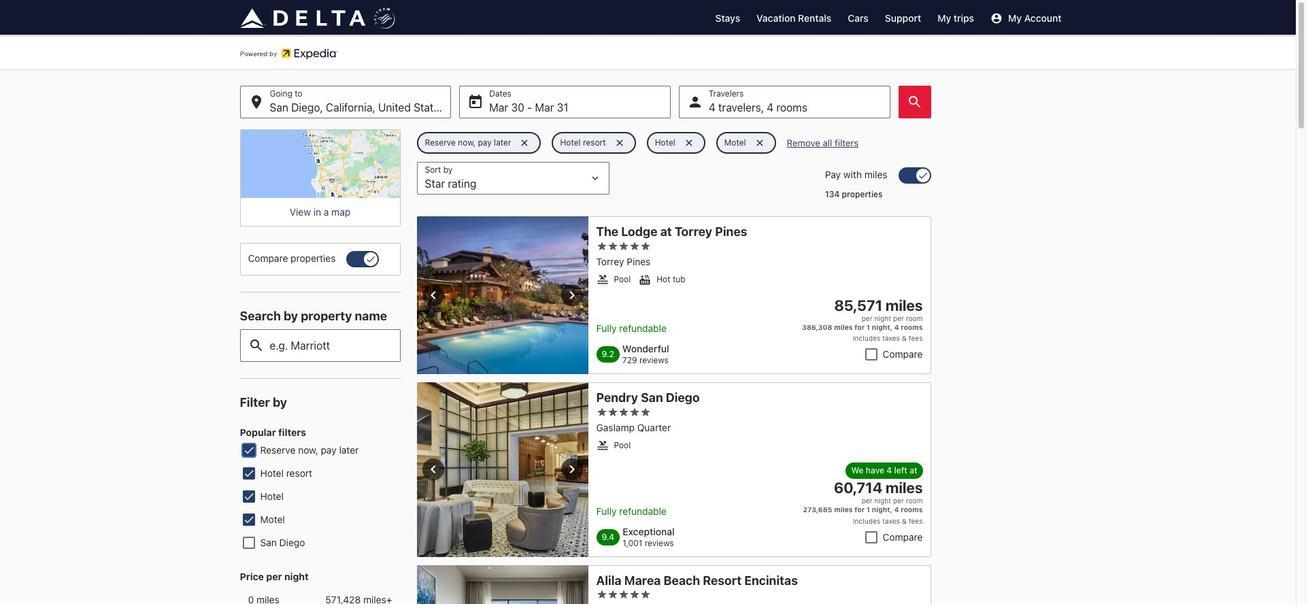 Task type: vqa. For each thing, say whether or not it's contained in the screenshot.
ROOM within we have 4 left at 60,714 miles per night per room 273,685 miles for 1 night, 4 rooms includes taxes & fees
yes



Task type: locate. For each thing, give the bounding box(es) containing it.
mar 30 - mar 31 button
[[459, 86, 671, 118]]

1 horizontal spatial diego
[[666, 391, 700, 405]]

properties down pay with miles at the top of page
[[842, 189, 883, 199]]

1 taxes from the top
[[883, 334, 900, 343]]

1 vertical spatial small image
[[596, 440, 609, 452]]

filter by
[[240, 395, 287, 410]]

reserve now, pay later down popular filters
[[260, 444, 359, 456]]

0 vertical spatial compare
[[248, 253, 288, 264]]

1 room from the top
[[906, 314, 923, 322]]

reviews down wonderful
[[640, 355, 669, 366]]

torrey down the in the left top of the page
[[596, 256, 624, 267]]

2 my from the left
[[1009, 12, 1022, 24]]

map
[[332, 206, 351, 218]]

2 for from the top
[[855, 506, 865, 514]]

san up quarter
[[641, 391, 663, 405]]

1 vertical spatial taxes
[[883, 517, 900, 525]]

pool down gaslamp
[[614, 440, 631, 451]]

0 horizontal spatial later
[[339, 444, 359, 456]]

reviews for san
[[645, 538, 674, 548]]

reserve down states
[[425, 137, 456, 148]]

0 vertical spatial small image
[[596, 273, 609, 286]]

for inside we have 4 left at 60,714 miles per night per room 273,685 miles for 1 night, 4 rooms includes taxes & fees
[[855, 506, 865, 514]]

my right account "image" at the right top of page
[[1009, 12, 1022, 24]]

xsmall image
[[596, 241, 607, 252], [618, 241, 629, 252], [607, 407, 618, 418], [629, 407, 640, 418], [607, 590, 618, 600], [618, 590, 629, 600], [629, 590, 640, 600]]

fully
[[596, 323, 617, 334], [596, 505, 617, 517]]

san
[[270, 101, 288, 114], [641, 391, 663, 405], [260, 537, 277, 549]]

room inside 85,571 miles per night per room 386,308 miles for 1 night, 4 rooms includes taxes & fees
[[906, 314, 923, 322]]

1 vertical spatial for
[[855, 506, 865, 514]]

1 vertical spatial san
[[641, 391, 663, 405]]

1 mar from the left
[[489, 101, 508, 114]]

xsmall image
[[607, 241, 618, 252], [629, 241, 640, 252], [640, 241, 651, 252], [596, 407, 607, 418], [618, 407, 629, 418], [640, 407, 651, 418], [596, 590, 607, 600], [640, 590, 651, 600]]

1 vertical spatial reserve now, pay later
[[260, 444, 359, 456]]

1
[[867, 323, 870, 331], [867, 506, 870, 514]]

1 vertical spatial reserve
[[260, 444, 296, 456]]

includes down 85,571
[[853, 334, 881, 343]]

miles right 85,571
[[886, 297, 923, 314]]

0 horizontal spatial torrey
[[596, 256, 624, 267]]

mar right -
[[535, 101, 554, 114]]

fully for pendry
[[596, 505, 617, 517]]

night, down 85,571
[[872, 323, 893, 331]]

1 vertical spatial fully refundable
[[596, 505, 667, 517]]

1 vertical spatial fees
[[909, 517, 923, 525]]

1 vertical spatial by
[[273, 395, 287, 410]]

torrey up tub
[[675, 225, 713, 239]]

273,685
[[803, 506, 833, 514]]

hotel resort down 31
[[560, 137, 606, 148]]

2 refundable from the top
[[620, 505, 667, 517]]

san diego, california, united states of america
[[270, 101, 501, 114]]

1 vertical spatial includes
[[853, 517, 881, 525]]

1 fees from the top
[[909, 334, 923, 343]]

1 1 from the top
[[867, 323, 870, 331]]

now,
[[458, 137, 476, 148], [298, 444, 318, 456]]

1 inside 85,571 miles per night per room 386,308 miles for 1 night, 4 rooms includes taxes & fees
[[867, 323, 870, 331]]

pay
[[825, 169, 841, 180]]

1 horizontal spatial now,
[[458, 137, 476, 148]]

now, down popular filters
[[298, 444, 318, 456]]

2 night, from the top
[[872, 506, 893, 514]]

quarter
[[637, 422, 671, 434]]

2 taxes from the top
[[883, 517, 900, 525]]

0 vertical spatial pines
[[715, 225, 748, 239]]

popular
[[240, 427, 276, 438]]

resort down the mar 30 - mar 31 button
[[583, 137, 606, 148]]

reserve down popular filters
[[260, 444, 296, 456]]

refundable up exceptional
[[620, 505, 667, 517]]

fully refundable up wonderful
[[596, 323, 667, 334]]

refundable up wonderful
[[620, 323, 667, 334]]

2 fully from the top
[[596, 505, 617, 517]]

85,571 miles per night per room 386,308 miles for 1 night, 4 rooms includes taxes & fees
[[802, 297, 923, 343]]

1 horizontal spatial properties
[[842, 189, 883, 199]]

taxes inside 85,571 miles per night per room 386,308 miles for 1 night, 4 rooms includes taxes & fees
[[883, 334, 900, 343]]

stays link
[[716, 12, 740, 24]]

0 horizontal spatial at
[[661, 225, 672, 239]]

cars link
[[848, 12, 869, 24]]

small image
[[596, 273, 609, 286], [596, 440, 609, 452]]

1 horizontal spatial pines
[[715, 225, 748, 239]]

0 horizontal spatial my
[[938, 12, 952, 24]]

0 horizontal spatial pay
[[321, 444, 337, 456]]

resort inside button
[[583, 137, 606, 148]]

reviews inside exceptional 1,001 reviews
[[645, 538, 674, 548]]

0 horizontal spatial filters
[[278, 427, 306, 438]]

compare down we have 4 left at 60,714 miles per night per room 273,685 miles for 1 night, 4 rooms includes taxes & fees
[[883, 531, 923, 543]]

4 inside 85,571 miles per night per room 386,308 miles for 1 night, 4 rooms includes taxes & fees
[[895, 323, 899, 331]]

1 includes from the top
[[853, 334, 881, 343]]

pool down torrey pines
[[614, 274, 631, 284]]

pines
[[715, 225, 748, 239], [627, 256, 651, 267]]

resort
[[583, 137, 606, 148], [286, 468, 312, 479]]

san diego, california, united states of america button
[[240, 86, 501, 118]]

1 horizontal spatial mar
[[535, 101, 554, 114]]

night, down 60,714
[[872, 506, 893, 514]]

my inside "dropdown button"
[[1009, 12, 1022, 24]]

trips
[[954, 12, 975, 24]]

1 vertical spatial pines
[[627, 256, 651, 267]]

0 vertical spatial fully refundable
[[596, 323, 667, 334]]

reserve
[[425, 137, 456, 148], [260, 444, 296, 456]]

0 horizontal spatial reserve
[[260, 444, 296, 456]]

1 down 85,571
[[867, 323, 870, 331]]

1 vertical spatial properties
[[291, 253, 336, 264]]

0 vertical spatial motel
[[725, 137, 746, 148]]

1 horizontal spatial torrey
[[675, 225, 713, 239]]

0 vertical spatial for
[[855, 323, 865, 331]]

1 horizontal spatial later
[[494, 137, 511, 148]]

miles down left at the bottom of the page
[[886, 479, 923, 497]]

remove all filters button
[[782, 132, 859, 154]]

small image down gaslamp
[[596, 440, 609, 452]]

by
[[284, 309, 298, 323], [273, 395, 287, 410]]

fully up 9.2
[[596, 323, 617, 334]]

0 vertical spatial includes
[[853, 334, 881, 343]]

pay with miles
[[825, 169, 888, 180]]

0 vertical spatial pay
[[478, 137, 492, 148]]

pool
[[614, 274, 631, 284], [614, 440, 631, 451]]

0 vertical spatial hotel resort
[[560, 137, 606, 148]]

static map image image
[[240, 129, 400, 198]]

san left diego,
[[270, 101, 288, 114]]

night,
[[872, 323, 893, 331], [872, 506, 893, 514]]

0 vertical spatial night,
[[872, 323, 893, 331]]

by right filter at bottom
[[273, 395, 287, 410]]

2 fully refundable from the top
[[596, 505, 667, 517]]

1 small image from the top
[[596, 273, 609, 286]]

0 vertical spatial fully
[[596, 323, 617, 334]]

pay inside reserve now, pay later 'button'
[[478, 137, 492, 148]]

0 vertical spatial refundable
[[620, 323, 667, 334]]

1 horizontal spatial filters
[[835, 137, 859, 148]]

compare up search at bottom left
[[248, 253, 288, 264]]

fully refundable up exceptional
[[596, 505, 667, 517]]

my for my trips
[[938, 12, 952, 24]]

alila marea beach resort encinitas
[[596, 573, 798, 588]]

9.2
[[602, 349, 614, 360]]

now, down america
[[458, 137, 476, 148]]

hotel resort inside button
[[560, 137, 606, 148]]

1 for from the top
[[855, 323, 865, 331]]

miles right 273,685 on the bottom
[[834, 506, 853, 514]]

9.4
[[602, 532, 615, 542]]

0 vertical spatial torrey
[[675, 225, 713, 239]]

we
[[852, 466, 864, 476]]

2 1 from the top
[[867, 506, 870, 514]]

1 vertical spatial hotel resort
[[260, 468, 312, 479]]

fully up 9.4
[[596, 505, 617, 517]]

0 horizontal spatial properties
[[291, 253, 336, 264]]

0 vertical spatial taxes
[[883, 334, 900, 343]]

1 vertical spatial room
[[906, 497, 923, 505]]

my left trips
[[938, 12, 952, 24]]

united
[[378, 101, 411, 114]]

1 horizontal spatial motel
[[725, 137, 746, 148]]

1 vertical spatial at
[[910, 466, 918, 476]]

0 vertical spatial pool
[[614, 274, 631, 284]]

0 vertical spatial reserve
[[425, 137, 456, 148]]

0 vertical spatial resort
[[583, 137, 606, 148]]

1 horizontal spatial my
[[1009, 12, 1022, 24]]

properties for 134 properties
[[842, 189, 883, 199]]

1 & from the top
[[902, 334, 907, 343]]

0 vertical spatial reserve now, pay later
[[425, 137, 511, 148]]

0 vertical spatial filters
[[835, 137, 859, 148]]

taxes
[[883, 334, 900, 343], [883, 517, 900, 525]]

at right left at the bottom of the page
[[910, 466, 918, 476]]

exceptional
[[623, 526, 675, 537]]

1 my from the left
[[938, 12, 952, 24]]

0 horizontal spatial now,
[[298, 444, 318, 456]]

filters
[[835, 137, 859, 148], [278, 427, 306, 438]]

1 pool from the top
[[614, 274, 631, 284]]

1 vertical spatial fully
[[596, 505, 617, 517]]

by right search at bottom left
[[284, 309, 298, 323]]

at
[[661, 225, 672, 239], [910, 466, 918, 476]]

mar
[[489, 101, 508, 114], [535, 101, 554, 114]]

1 vertical spatial reviews
[[645, 538, 674, 548]]

properties
[[842, 189, 883, 199], [291, 253, 336, 264]]

later
[[494, 137, 511, 148], [339, 444, 359, 456]]

1 night, from the top
[[872, 323, 893, 331]]

2 includes from the top
[[853, 517, 881, 525]]

mar left 30
[[489, 101, 508, 114]]

0 vertical spatial at
[[661, 225, 672, 239]]

motel up san diego
[[260, 514, 285, 525]]

includes inside 85,571 miles per night per room 386,308 miles for 1 night, 4 rooms includes taxes & fees
[[853, 334, 881, 343]]

0 vertical spatial later
[[494, 137, 511, 148]]

san up price per night
[[260, 537, 277, 549]]

0 vertical spatial 1
[[867, 323, 870, 331]]

fees inside 85,571 miles per night per room 386,308 miles for 1 night, 4 rooms includes taxes & fees
[[909, 334, 923, 343]]

1 fully from the top
[[596, 323, 617, 334]]

room right 85,571
[[906, 314, 923, 322]]

0 vertical spatial night
[[875, 314, 891, 322]]

san inside dropdown button
[[270, 101, 288, 114]]

reviews
[[640, 355, 669, 366], [645, 538, 674, 548]]

vacation
[[757, 12, 796, 24]]

hotel resort down popular filters
[[260, 468, 312, 479]]

show next image for pendry san diego image
[[564, 462, 580, 478]]

1 vertical spatial pool
[[614, 440, 631, 451]]

fully refundable
[[596, 323, 667, 334], [596, 505, 667, 517]]

rooms inside 85,571 miles per night per room 386,308 miles for 1 night, 4 rooms includes taxes & fees
[[901, 323, 923, 331]]

1 horizontal spatial reserve now, pay later
[[425, 137, 511, 148]]

motel inside motel button
[[725, 137, 746, 148]]

torrey
[[675, 225, 713, 239], [596, 256, 624, 267]]

includes down 60,714
[[853, 517, 881, 525]]

alila
[[596, 573, 622, 588]]

wonderful 729 reviews
[[623, 343, 669, 366]]

0 vertical spatial room
[[906, 314, 923, 322]]

0 vertical spatial &
[[902, 334, 907, 343]]

lodge
[[622, 225, 658, 239]]

1 refundable from the top
[[620, 323, 667, 334]]

small image down torrey pines
[[596, 273, 609, 286]]

properties down view in a map button
[[291, 253, 336, 264]]

motel down travelers,
[[725, 137, 746, 148]]

reviews for lodge
[[640, 355, 669, 366]]

tub
[[673, 274, 686, 284]]

2 pool from the top
[[614, 440, 631, 451]]

show next image for the lodge at torrey pines image
[[564, 287, 580, 304]]

room down left at the bottom of the page
[[906, 497, 923, 505]]

filters right "popular" at the left of the page
[[278, 427, 306, 438]]

compare
[[248, 253, 288, 264], [883, 349, 923, 360], [883, 531, 923, 543]]

remove all filters
[[787, 137, 859, 148]]

1 vertical spatial rooms
[[901, 323, 923, 331]]

states
[[414, 101, 445, 114]]

1 vertical spatial &
[[902, 517, 907, 525]]

room image
[[417, 565, 588, 604]]

my trips link
[[938, 12, 975, 24]]

night inside we have 4 left at 60,714 miles per night per room 273,685 miles for 1 night, 4 rooms includes taxes & fees
[[875, 497, 891, 505]]

interior image
[[417, 383, 588, 557]]

0 horizontal spatial hotel resort
[[260, 468, 312, 479]]

reviews down exceptional
[[645, 538, 674, 548]]

per
[[862, 314, 873, 322], [893, 314, 904, 322], [862, 497, 873, 505], [893, 497, 904, 505], [266, 571, 282, 583]]

support
[[885, 12, 922, 24]]

diego up quarter
[[666, 391, 700, 405]]

0 vertical spatial by
[[284, 309, 298, 323]]

&
[[902, 334, 907, 343], [902, 517, 907, 525]]

0 horizontal spatial mar
[[489, 101, 508, 114]]

price per night
[[240, 571, 309, 583]]

0 vertical spatial reviews
[[640, 355, 669, 366]]

2 fees from the top
[[909, 517, 923, 525]]

diego
[[666, 391, 700, 405], [279, 537, 305, 549]]

1 horizontal spatial reserve
[[425, 137, 456, 148]]

60,714
[[834, 479, 883, 497]]

small image
[[639, 273, 651, 286]]

0 vertical spatial now,
[[458, 137, 476, 148]]

2 room from the top
[[906, 497, 923, 505]]

reviews inside wonderful 729 reviews
[[640, 355, 669, 366]]

4
[[709, 101, 716, 114], [767, 101, 774, 114], [895, 323, 899, 331], [887, 466, 892, 476], [895, 506, 899, 514]]

motel
[[725, 137, 746, 148], [260, 514, 285, 525]]

at right "lodge"
[[661, 225, 672, 239]]

hotel resort
[[560, 137, 606, 148], [260, 468, 312, 479]]

by for search
[[284, 309, 298, 323]]

1 vertical spatial diego
[[279, 537, 305, 549]]

2 & from the top
[[902, 517, 907, 525]]

1 fully refundable from the top
[[596, 323, 667, 334]]

1 vertical spatial resort
[[286, 468, 312, 479]]

hotel
[[560, 137, 581, 148], [655, 137, 676, 148], [260, 468, 284, 479], [260, 491, 284, 502]]

night
[[875, 314, 891, 322], [875, 497, 891, 505], [284, 571, 309, 583]]

85,571
[[835, 297, 883, 314]]

for down 60,714
[[855, 506, 865, 514]]

fully refundable for san
[[596, 505, 667, 517]]

1 vertical spatial refundable
[[620, 505, 667, 517]]

reserve now, pay later down america
[[425, 137, 511, 148]]

compare down 85,571 miles per night per room 386,308 miles for 1 night, 4 rooms includes taxes & fees
[[883, 349, 923, 360]]

for
[[855, 323, 865, 331], [855, 506, 865, 514]]

1 horizontal spatial pay
[[478, 137, 492, 148]]

1 horizontal spatial at
[[910, 466, 918, 476]]

includes
[[853, 334, 881, 343], [853, 517, 881, 525]]

search image
[[907, 94, 923, 110]]

0 horizontal spatial resort
[[286, 468, 312, 479]]

2 vertical spatial san
[[260, 537, 277, 549]]

1 horizontal spatial resort
[[583, 137, 606, 148]]

resort down popular filters
[[286, 468, 312, 479]]

2 vertical spatial rooms
[[901, 506, 923, 514]]

by for filter
[[273, 395, 287, 410]]

0 horizontal spatial pines
[[627, 256, 651, 267]]

0 vertical spatial san
[[270, 101, 288, 114]]

support link
[[885, 12, 922, 24]]

for down 85,571
[[855, 323, 865, 331]]

filters right all
[[835, 137, 859, 148]]

pay
[[478, 137, 492, 148], [321, 444, 337, 456]]

1 down 60,714
[[867, 506, 870, 514]]

diego up price per night
[[279, 537, 305, 549]]

1 vertical spatial 1
[[867, 506, 870, 514]]

0 vertical spatial fees
[[909, 334, 923, 343]]

1 vertical spatial motel
[[260, 514, 285, 525]]

1 vertical spatial night,
[[872, 506, 893, 514]]

rentals
[[798, 12, 832, 24]]

1 vertical spatial torrey
[[596, 256, 624, 267]]

0 vertical spatial properties
[[842, 189, 883, 199]]

miles right the with
[[865, 169, 888, 180]]

0 vertical spatial rooms
[[777, 101, 808, 114]]



Task type: describe. For each thing, give the bounding box(es) containing it.
night inside 85,571 miles per night per room 386,308 miles for 1 night, 4 rooms includes taxes & fees
[[875, 314, 891, 322]]

a
[[324, 206, 329, 218]]

2 mar from the left
[[535, 101, 554, 114]]

for inside 85,571 miles per night per room 386,308 miles for 1 night, 4 rooms includes taxes & fees
[[855, 323, 865, 331]]

reserve inside 'button'
[[425, 137, 456, 148]]

name
[[355, 309, 387, 323]]

0 horizontal spatial motel
[[260, 514, 285, 525]]

refundable for san
[[620, 505, 667, 517]]

4 travelers, 4 rooms
[[709, 101, 808, 114]]

2 vertical spatial compare
[[883, 531, 923, 543]]

now, inside 'button'
[[458, 137, 476, 148]]

in
[[314, 206, 321, 218]]

view in a map button
[[248, 206, 392, 219]]

beach
[[664, 573, 700, 588]]

torrey pines
[[596, 256, 651, 267]]

search
[[240, 309, 281, 323]]

america
[[461, 101, 501, 114]]

california,
[[326, 101, 376, 114]]

property
[[301, 309, 352, 323]]

taxes inside we have 4 left at 60,714 miles per night per room 273,685 miles for 1 night, 4 rooms includes taxes & fees
[[883, 517, 900, 525]]

vacation rentals
[[757, 12, 832, 24]]

later inside reserve now, pay later 'button'
[[494, 137, 511, 148]]

stays
[[716, 12, 740, 24]]

price
[[240, 571, 264, 583]]

view
[[290, 206, 311, 218]]

show previous image for the lodge at torrey pines image
[[425, 287, 441, 304]]

rooms inside dropdown button
[[777, 101, 808, 114]]

30
[[511, 101, 525, 114]]

hot
[[657, 274, 671, 284]]

san diego
[[260, 537, 305, 549]]

all
[[823, 137, 833, 148]]

hotel resort button
[[552, 132, 636, 154]]

pendry
[[596, 391, 638, 405]]

pendry san diego
[[596, 391, 700, 405]]

rooms inside we have 4 left at 60,714 miles per night per room 273,685 miles for 1 night, 4 rooms includes taxes & fees
[[901, 506, 923, 514]]

my trips
[[938, 12, 975, 24]]

left
[[895, 466, 908, 476]]

san for san diego
[[260, 537, 277, 549]]

exceptional 1,001 reviews
[[623, 526, 675, 548]]

travelers,
[[719, 101, 764, 114]]

1 vertical spatial compare
[[883, 349, 923, 360]]

hotel inside button
[[560, 137, 581, 148]]

1 vertical spatial later
[[339, 444, 359, 456]]

hot tub
[[657, 274, 686, 284]]

vacation rentals link
[[757, 12, 832, 24]]

hotel button
[[647, 132, 706, 154]]

fees inside we have 4 left at 60,714 miles per night per room 273,685 miles for 1 night, 4 rooms includes taxes & fees
[[909, 517, 923, 525]]

remove
[[787, 137, 821, 148]]

account
[[1025, 12, 1062, 24]]

729
[[623, 355, 637, 366]]

reserve now, pay later button
[[417, 132, 541, 154]]

marea
[[625, 573, 661, 588]]

we have 4 left at 60,714 miles per night per room 273,685 miles for 1 night, 4 rooms includes taxes & fees
[[803, 466, 923, 525]]

mar 30 - mar 31
[[489, 101, 569, 114]]

134
[[825, 189, 840, 199]]

includes inside we have 4 left at 60,714 miles per night per room 273,685 miles for 1 night, 4 rooms includes taxes & fees
[[853, 517, 881, 525]]

san for san diego, california, united states of america
[[270, 101, 288, 114]]

1,001
[[623, 538, 643, 548]]

fully refundable for lodge
[[596, 323, 667, 334]]

with
[[844, 169, 862, 180]]

show previous image for pendry san diego image
[[425, 462, 441, 478]]

hotel inside button
[[655, 137, 676, 148]]

my for my account
[[1009, 12, 1022, 24]]

my account
[[1009, 12, 1062, 24]]

1 vertical spatial pay
[[321, 444, 337, 456]]

at inside we have 4 left at 60,714 miles per night per room 273,685 miles for 1 night, 4 rooms includes taxes & fees
[[910, 466, 918, 476]]

2 small image from the top
[[596, 440, 609, 452]]

search by property name
[[240, 309, 387, 323]]

diego,
[[291, 101, 323, 114]]

reserve now, pay later inside reserve now, pay later 'button'
[[425, 137, 511, 148]]

wonderful
[[623, 343, 669, 355]]

compare properties
[[248, 253, 336, 264]]

386,308
[[802, 323, 833, 331]]

properties for compare properties
[[291, 253, 336, 264]]

pool image
[[417, 216, 588, 374]]

filter
[[240, 395, 270, 410]]

gaslamp
[[596, 422, 635, 434]]

filters inside remove all filters 'button'
[[835, 137, 859, 148]]

the
[[596, 225, 619, 239]]

& inside 85,571 miles per night per room 386,308 miles for 1 night, 4 rooms includes taxes & fees
[[902, 334, 907, 343]]

134 properties
[[825, 189, 883, 199]]

view in a map
[[290, 206, 351, 218]]

4 travelers, 4 rooms button
[[679, 86, 890, 118]]

encinitas
[[745, 573, 798, 588]]

1 inside we have 4 left at 60,714 miles per night per room 273,685 miles for 1 night, 4 rooms includes taxes & fees
[[867, 506, 870, 514]]

cars
[[848, 12, 869, 24]]

gps logo image
[[240, 7, 395, 29]]

0 horizontal spatial reserve now, pay later
[[260, 444, 359, 456]]

31
[[557, 101, 569, 114]]

powered by expedia logo image
[[240, 47, 338, 60]]

my account button
[[985, 6, 1067, 31]]

room inside we have 4 left at 60,714 miles per night per room 273,685 miles for 1 night, 4 rooms includes taxes & fees
[[906, 497, 923, 505]]

resort
[[703, 573, 742, 588]]

0 horizontal spatial diego
[[279, 537, 305, 549]]

night, inside 85,571 miles per night per room 386,308 miles for 1 night, 4 rooms includes taxes & fees
[[872, 323, 893, 331]]

of
[[448, 101, 458, 114]]

popular filters
[[240, 427, 306, 438]]

0 vertical spatial diego
[[666, 391, 700, 405]]

motel button
[[716, 132, 776, 154]]

& inside we have 4 left at 60,714 miles per night per room 273,685 miles for 1 night, 4 rooms includes taxes & fees
[[902, 517, 907, 525]]

night, inside we have 4 left at 60,714 miles per night per room 273,685 miles for 1 night, 4 rooms includes taxes & fees
[[872, 506, 893, 514]]

have
[[866, 466, 885, 476]]

the lodge at torrey pines
[[596, 225, 748, 239]]

refundable for lodge
[[620, 323, 667, 334]]

account image
[[991, 12, 1003, 24]]

-
[[527, 101, 532, 114]]

1 vertical spatial now,
[[298, 444, 318, 456]]

fully for the
[[596, 323, 617, 334]]

2 vertical spatial night
[[284, 571, 309, 583]]

gaslamp quarter
[[596, 422, 671, 434]]

miles down 85,571
[[834, 323, 853, 331]]

1 vertical spatial filters
[[278, 427, 306, 438]]



